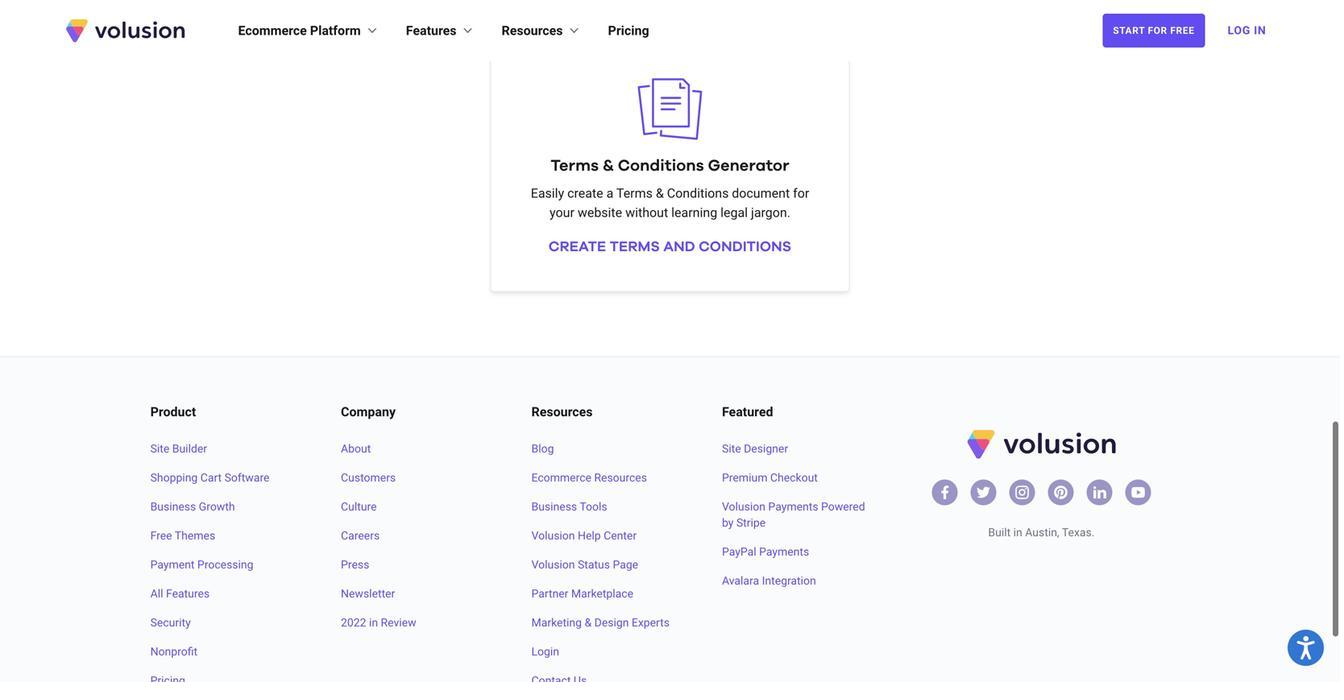 Task type: describe. For each thing, give the bounding box(es) containing it.
stripe
[[737, 517, 766, 530]]

cart
[[201, 471, 222, 485]]

design
[[595, 617, 629, 630]]

press
[[341, 559, 369, 572]]

avalara integration link
[[722, 573, 874, 590]]

page
[[613, 559, 639, 572]]

business for product
[[150, 500, 196, 514]]

resources button
[[502, 21, 582, 40]]

in for review
[[369, 617, 378, 630]]

avalara
[[722, 575, 759, 588]]

built in austin, texas.
[[989, 526, 1095, 540]]

product
[[150, 405, 196, 420]]

ecommerce for ecommerce platform
[[238, 23, 307, 38]]

in for austin,
[[1014, 526, 1023, 540]]

growth
[[199, 500, 235, 514]]

pricing link
[[608, 21, 649, 40]]

linkedin image
[[1092, 485, 1108, 501]]

marketplace
[[571, 588, 634, 601]]

terms & conditions generator
[[551, 158, 790, 174]]

free themes link
[[150, 528, 302, 544]]

volusion status page link
[[532, 557, 684, 573]]

site for product
[[150, 442, 170, 456]]

blog
[[532, 442, 554, 456]]

jargon.
[[751, 205, 791, 221]]

easily
[[531, 186, 564, 201]]

blog link
[[532, 441, 684, 457]]

newsletter link
[[341, 586, 493, 602]]

ecommerce platform button
[[238, 21, 380, 40]]

payment processing
[[150, 559, 254, 572]]

help
[[578, 529, 601, 543]]

payments for paypal
[[759, 546, 810, 559]]

shopping cart software link
[[150, 470, 302, 486]]

start
[[1113, 25, 1145, 36]]

site builder link
[[150, 441, 302, 457]]

legal
[[721, 205, 748, 221]]

generator
[[708, 158, 790, 174]]

volusion help center
[[532, 529, 637, 543]]

site builder
[[150, 442, 207, 456]]

premium checkout link
[[722, 470, 874, 486]]

site for featured
[[722, 442, 741, 456]]

marketing
[[532, 617, 582, 630]]

& for conditions
[[603, 158, 614, 174]]

features inside dropdown button
[[406, 23, 457, 38]]

marketing & design experts link
[[532, 615, 684, 631]]

volusion for volusion payments powered by stripe
[[722, 500, 766, 514]]

all features
[[150, 588, 210, 601]]

without
[[626, 205, 668, 221]]

payment
[[150, 559, 195, 572]]

nonprofit link
[[150, 644, 302, 660]]

premium
[[722, 471, 768, 485]]

business tools
[[532, 500, 607, 514]]

volusion for volusion status page
[[532, 559, 575, 572]]

payments for volusion
[[769, 500, 819, 514]]

and
[[664, 240, 695, 254]]

designer
[[744, 442, 788, 456]]

pricing
[[608, 23, 649, 38]]

careers
[[341, 529, 380, 543]]

free themes
[[150, 529, 215, 543]]

website
[[578, 205, 622, 221]]

youtube image
[[1131, 485, 1147, 501]]

pinterest image
[[1053, 485, 1069, 501]]

avalara integration
[[722, 575, 816, 588]]

business growth link
[[150, 499, 302, 515]]

instagram image
[[1014, 485, 1031, 501]]

partner marketplace
[[532, 588, 634, 601]]

start for free link
[[1103, 14, 1206, 48]]

nonprofit
[[150, 646, 198, 659]]

open accessibe: accessibility options, statement and help image
[[1297, 637, 1315, 660]]

create
[[549, 240, 606, 254]]

shopping
[[150, 471, 198, 485]]

experts
[[632, 617, 670, 630]]

business for resources
[[532, 500, 577, 514]]

builder
[[172, 442, 207, 456]]

ecommerce resources link
[[532, 470, 684, 486]]

for
[[1148, 25, 1168, 36]]

0 horizontal spatial terms
[[551, 158, 599, 174]]

processing
[[197, 559, 254, 572]]

1 vertical spatial resources
[[532, 405, 593, 420]]

0 vertical spatial conditions
[[618, 158, 704, 174]]

customers
[[341, 471, 396, 485]]

security link
[[150, 615, 302, 631]]

document
[[732, 186, 790, 201]]

create terms and conditions
[[549, 240, 792, 254]]

volusion status page
[[532, 559, 639, 572]]

site designer link
[[722, 441, 874, 457]]

twitter image
[[976, 485, 992, 501]]



Task type: locate. For each thing, give the bounding box(es) containing it.
& for design
[[585, 617, 592, 630]]

ecommerce left platform
[[238, 23, 307, 38]]

review
[[381, 617, 416, 630]]

partner marketplace link
[[532, 586, 684, 602]]

1 horizontal spatial site
[[722, 442, 741, 456]]

1 horizontal spatial terms
[[617, 186, 653, 201]]

by
[[722, 517, 734, 530]]

partner
[[532, 588, 569, 601]]

1 vertical spatial &
[[656, 186, 664, 201]]

1 vertical spatial terms
[[617, 186, 653, 201]]

1 vertical spatial conditions
[[667, 186, 729, 201]]

start for free
[[1113, 25, 1195, 36]]

careers link
[[341, 528, 493, 544]]

texas.
[[1062, 526, 1095, 540]]

payments up integration
[[759, 546, 810, 559]]

business left tools
[[532, 500, 577, 514]]

free
[[1171, 25, 1195, 36]]

facebook image
[[937, 485, 953, 501]]

login link
[[532, 644, 684, 660]]

0 vertical spatial &
[[603, 158, 614, 174]]

2 horizontal spatial &
[[656, 186, 664, 201]]

volusion help center link
[[532, 528, 684, 544]]

newsletter
[[341, 588, 395, 601]]

shopping cart software
[[150, 471, 270, 485]]

payments down checkout
[[769, 500, 819, 514]]

ecommerce platform
[[238, 23, 361, 38]]

2022 in review
[[341, 617, 416, 630]]

0 horizontal spatial in
[[369, 617, 378, 630]]

2 vertical spatial resources
[[594, 471, 647, 485]]

conditions
[[618, 158, 704, 174], [667, 186, 729, 201]]

paypal payments
[[722, 546, 810, 559]]

1 vertical spatial volusion
[[532, 529, 575, 543]]

2 vertical spatial volusion
[[532, 559, 575, 572]]

site inside site designer link
[[722, 442, 741, 456]]

site left builder
[[150, 442, 170, 456]]

in
[[1254, 24, 1267, 37]]

easily create a terms & conditions document for your website without learning legal jargon.
[[531, 186, 810, 221]]

2022 in review link
[[341, 615, 493, 631]]

culture
[[341, 500, 377, 514]]

1 site from the left
[[150, 442, 170, 456]]

volusion for volusion help center
[[532, 529, 575, 543]]

0 vertical spatial payments
[[769, 500, 819, 514]]

site inside site builder 'link'
[[150, 442, 170, 456]]

in right 2022
[[369, 617, 378, 630]]

2022
[[341, 617, 366, 630]]

austin,
[[1026, 526, 1060, 540]]

1 horizontal spatial in
[[1014, 526, 1023, 540]]

terms up create
[[551, 158, 599, 174]]

2 business from the left
[[532, 500, 577, 514]]

1 business from the left
[[150, 500, 196, 514]]

0 horizontal spatial &
[[585, 617, 592, 630]]

your
[[550, 205, 575, 221]]

0 vertical spatial resources
[[502, 23, 563, 38]]

volusion inside volusion payments powered by stripe
[[722, 500, 766, 514]]

site up premium
[[722, 442, 741, 456]]

marketing & design experts
[[532, 617, 670, 630]]

in right built
[[1014, 526, 1023, 540]]

0 horizontal spatial site
[[150, 442, 170, 456]]

0 vertical spatial ecommerce
[[238, 23, 307, 38]]

site
[[150, 442, 170, 456], [722, 442, 741, 456]]

paypal
[[722, 546, 757, 559]]

ecommerce resources
[[532, 471, 647, 485]]

0 horizontal spatial ecommerce
[[238, 23, 307, 38]]

volusion down "business tools" at the left
[[532, 529, 575, 543]]

1 vertical spatial features
[[166, 588, 210, 601]]

resources
[[502, 23, 563, 38], [532, 405, 593, 420], [594, 471, 647, 485]]

volusion
[[722, 500, 766, 514], [532, 529, 575, 543], [532, 559, 575, 572]]

themes
[[175, 529, 215, 543]]

business
[[150, 500, 196, 514], [532, 500, 577, 514]]

1 vertical spatial in
[[369, 617, 378, 630]]

featured
[[722, 405, 773, 420]]

1 horizontal spatial ecommerce
[[532, 471, 592, 485]]

powered
[[821, 500, 865, 514]]

conditions up easily create a terms & conditions document for your website without learning legal jargon.
[[618, 158, 704, 174]]

0 vertical spatial terms
[[551, 158, 599, 174]]

for
[[793, 186, 810, 201]]

& up a
[[603, 158, 614, 174]]

2 vertical spatial &
[[585, 617, 592, 630]]

2 site from the left
[[722, 442, 741, 456]]

customers link
[[341, 470, 493, 486]]

1 horizontal spatial &
[[603, 158, 614, 174]]

press link
[[341, 557, 493, 573]]

premium checkout
[[722, 471, 818, 485]]

0 horizontal spatial features
[[166, 588, 210, 601]]

volusion up stripe
[[722, 500, 766, 514]]

1 vertical spatial ecommerce
[[532, 471, 592, 485]]

log in link
[[1218, 13, 1277, 48]]

payment processing link
[[150, 557, 302, 573]]

payments inside volusion payments powered by stripe
[[769, 500, 819, 514]]

1 horizontal spatial business
[[532, 500, 577, 514]]

software
[[225, 471, 270, 485]]

0 vertical spatial in
[[1014, 526, 1023, 540]]

company
[[341, 405, 396, 420]]

volusion payments powered by stripe
[[722, 500, 865, 530]]

security
[[150, 617, 191, 630]]

checkout
[[771, 471, 818, 485]]

1 vertical spatial payments
[[759, 546, 810, 559]]

platform
[[310, 23, 361, 38]]

ecommerce for ecommerce resources
[[532, 471, 592, 485]]

1 horizontal spatial features
[[406, 23, 457, 38]]

business down shopping
[[150, 500, 196, 514]]

features button
[[406, 21, 476, 40]]

volusion up partner
[[532, 559, 575, 572]]

free
[[150, 529, 172, 543]]

business growth
[[150, 500, 235, 514]]

0 vertical spatial features
[[406, 23, 457, 38]]

business tools link
[[532, 499, 684, 515]]

all features link
[[150, 586, 302, 602]]

create terms and conditions link
[[549, 240, 792, 254]]

resources inside dropdown button
[[502, 23, 563, 38]]

0 vertical spatial volusion
[[722, 500, 766, 514]]

& inside easily create a terms & conditions document for your website without learning legal jargon.
[[656, 186, 664, 201]]

conditions up learning
[[667, 186, 729, 201]]

terms inside easily create a terms & conditions document for your website without learning legal jargon.
[[617, 186, 653, 201]]

ecommerce up "business tools" at the left
[[532, 471, 592, 485]]

status
[[578, 559, 610, 572]]

payments
[[769, 500, 819, 514], [759, 546, 810, 559]]

& left the design
[[585, 617, 592, 630]]

volusion payments powered by stripe link
[[722, 499, 874, 532]]

about link
[[341, 441, 493, 457]]

ecommerce
[[238, 23, 307, 38], [532, 471, 592, 485]]

& up without
[[656, 186, 664, 201]]

integration
[[762, 575, 816, 588]]

terms up without
[[617, 186, 653, 201]]

0 horizontal spatial business
[[150, 500, 196, 514]]

conditions inside easily create a terms & conditions document for your website without learning legal jargon.
[[667, 186, 729, 201]]

learning
[[672, 205, 718, 221]]

site designer
[[722, 442, 788, 456]]

ecommerce inside dropdown button
[[238, 23, 307, 38]]

culture link
[[341, 499, 493, 515]]

login
[[532, 646, 559, 659]]

about
[[341, 442, 371, 456]]

all
[[150, 588, 163, 601]]

a
[[607, 186, 614, 201]]



Task type: vqa. For each thing, say whether or not it's contained in the screenshot.
Calculator to the right
no



